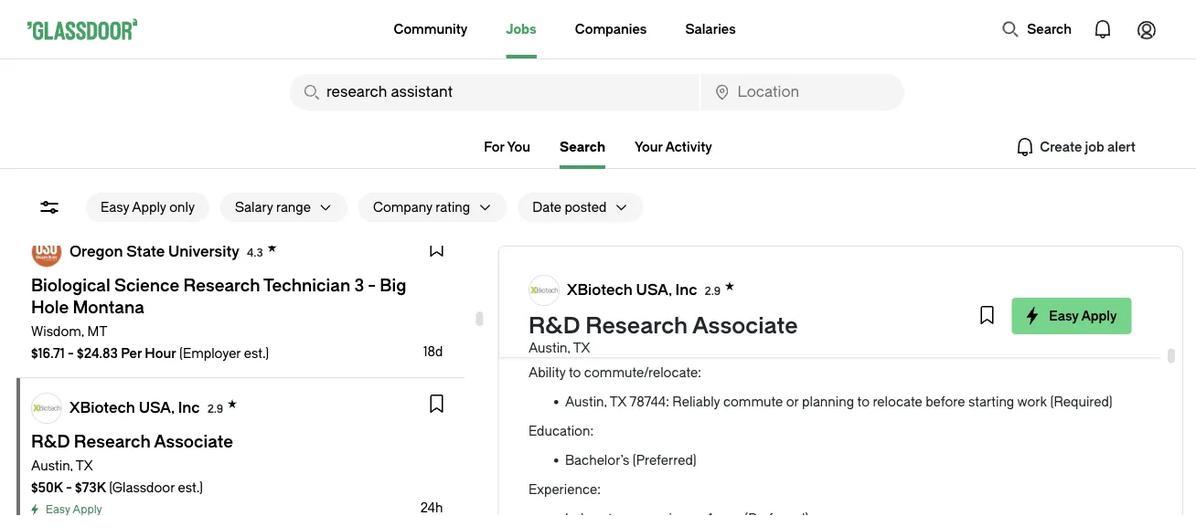 Task type: describe. For each thing, give the bounding box(es) containing it.
for you link
[[484, 140, 531, 155]]

78744:
[[630, 395, 669, 410]]

0 horizontal spatial xbiotech
[[70, 400, 135, 417]]

1 horizontal spatial xbiotech usa, inc logo image
[[529, 276, 558, 306]]

oregon
[[70, 243, 123, 260]]

xbiotech usa, inc for right xbiotech usa, inc logo
[[567, 282, 697, 299]]

(glassdoor
[[109, 481, 175, 496]]

1 vertical spatial to
[[569, 366, 581, 381]]

experience:
[[528, 483, 601, 498]]

search button
[[993, 11, 1081, 48]]

activity
[[666, 140, 713, 155]]

you
[[507, 140, 531, 155]]

insurance
[[606, 241, 665, 256]]

4.3
[[247, 247, 263, 259]]

bachelor's (preferred)
[[565, 453, 697, 468]]

reliably
[[672, 395, 720, 410]]

company rating button
[[359, 193, 471, 222]]

for you
[[484, 140, 531, 155]]

vision insurance
[[565, 241, 665, 256]]

r&d research associate austin, tx
[[528, 314, 798, 356]]

university
[[168, 243, 240, 260]]

your
[[635, 140, 663, 155]]

0 vertical spatial shift
[[607, 300, 633, 315]]

date posted
[[533, 200, 607, 215]]

Search location field
[[701, 74, 905, 111]]

$16.71
[[31, 346, 65, 361]]

(required)
[[1050, 395, 1113, 410]]

jobs link
[[506, 0, 537, 59]]

est.) inside austin, tx $50k - $73k (glassdoor est.)
[[178, 481, 203, 496]]

inc for right xbiotech usa, inc logo
[[675, 282, 697, 299]]

easy apply only
[[101, 200, 195, 215]]

austin, for austin, tx $50k - $73k (glassdoor est.)
[[31, 459, 73, 474]]

salary range button
[[221, 193, 311, 222]]

state
[[127, 243, 165, 260]]

tx inside r&d research associate austin, tx
[[573, 341, 590, 356]]

associate
[[692, 314, 798, 339]]

2.9 for xbiotech usa, inc logo to the left
[[207, 403, 223, 416]]

commute
[[723, 395, 783, 410]]

relocate
[[873, 395, 923, 410]]

2.9 for right xbiotech usa, inc logo
[[705, 285, 721, 298]]

bachelor's
[[565, 453, 629, 468]]

search link
[[560, 140, 606, 169]]

company
[[373, 200, 433, 215]]

salaries
[[686, 22, 736, 37]]

(preferred)
[[633, 453, 697, 468]]

hour
[[145, 346, 176, 361]]

your activity
[[635, 140, 713, 155]]

community
[[394, 22, 468, 37]]

xbiotech usa, inc for xbiotech usa, inc logo to the left
[[70, 400, 200, 417]]

schedule:
[[528, 270, 590, 285]]

1 vertical spatial search
[[560, 140, 606, 155]]

before
[[926, 395, 965, 410]]

easy for easy apply
[[1049, 309, 1079, 324]]

monday
[[565, 336, 613, 351]]

Search keyword field
[[290, 74, 700, 111]]

open filter menu image
[[38, 197, 60, 219]]



Task type: locate. For each thing, give the bounding box(es) containing it.
0 vertical spatial apply
[[132, 200, 166, 215]]

1 vertical spatial est.)
[[178, 481, 203, 496]]

tx for austin, tx $50k - $73k (glassdoor est.)
[[76, 459, 93, 474]]

1 vertical spatial tx
[[610, 395, 626, 410]]

company rating
[[373, 200, 471, 215]]

easy for easy apply only
[[101, 200, 129, 215]]

work
[[1017, 395, 1047, 410]]

1 vertical spatial xbiotech usa, inc
[[70, 400, 200, 417]]

salary range
[[235, 200, 311, 215]]

1 horizontal spatial to
[[617, 336, 629, 351]]

or
[[786, 395, 799, 410]]

8 hour shift day shift monday to friday
[[565, 300, 669, 351]]

2.9 down (employer
[[207, 403, 223, 416]]

est.) right (employer
[[244, 346, 269, 361]]

starting
[[968, 395, 1014, 410]]

1 vertical spatial xbiotech usa, inc logo image
[[32, 394, 61, 424]]

0 vertical spatial -
[[68, 346, 74, 361]]

usa, down the hour
[[139, 400, 175, 417]]

planning
[[802, 395, 854, 410]]

per
[[121, 346, 142, 361]]

1 horizontal spatial apply
[[1081, 309, 1117, 324]]

xbiotech usa, inc up research
[[567, 282, 697, 299]]

1 vertical spatial usa,
[[139, 400, 175, 417]]

to left relocate
[[857, 395, 870, 410]]

0 horizontal spatial none field
[[290, 74, 700, 111]]

0 horizontal spatial apply
[[132, 200, 166, 215]]

oregon state university
[[70, 243, 240, 260]]

tx inside austin, tx $50k - $73k (glassdoor est.)
[[76, 459, 93, 474]]

easy up oregon on the left of the page
[[101, 200, 129, 215]]

1 vertical spatial inc
[[178, 400, 200, 417]]

- for $73k
[[66, 481, 72, 496]]

2 vertical spatial to
[[857, 395, 870, 410]]

mt
[[87, 324, 107, 339]]

2 horizontal spatial to
[[857, 395, 870, 410]]

ability
[[528, 366, 565, 381]]

est.) right (glassdoor
[[178, 481, 203, 496]]

0 vertical spatial xbiotech usa, inc logo image
[[529, 276, 558, 306]]

- inside wisdom, mt $16.71 - $24.83 per hour (employer est.)
[[68, 346, 74, 361]]

commute/relocate:
[[584, 366, 701, 381]]

1 none field from the left
[[290, 74, 700, 111]]

none field the search keyword
[[290, 74, 700, 111]]

inc for xbiotech usa, inc logo to the left
[[178, 400, 200, 417]]

austin,
[[528, 341, 570, 356], [565, 395, 607, 410], [31, 459, 73, 474]]

$50k
[[31, 481, 63, 496]]

0 horizontal spatial 2.9
[[207, 403, 223, 416]]

community link
[[394, 0, 468, 59]]

0 vertical spatial inc
[[675, 282, 697, 299]]

None field
[[290, 74, 700, 111], [701, 74, 905, 111]]

xbiotech usa, inc down per
[[70, 400, 200, 417]]

companies link
[[575, 0, 647, 59]]

research
[[585, 314, 688, 339]]

0 vertical spatial easy
[[101, 200, 129, 215]]

easy
[[101, 200, 129, 215], [1049, 309, 1079, 324]]

inc up r&d research associate austin, tx
[[675, 282, 697, 299]]

apply left 'only'
[[132, 200, 166, 215]]

1 horizontal spatial search
[[1028, 22, 1072, 37]]

vision
[[565, 241, 603, 256]]

xbiotech
[[567, 282, 633, 299], [70, 400, 135, 417]]

2 vertical spatial austin,
[[31, 459, 73, 474]]

shift
[[607, 300, 633, 315], [591, 318, 618, 333]]

only
[[169, 200, 195, 215]]

rating
[[436, 200, 471, 215]]

search
[[1028, 22, 1072, 37], [560, 140, 606, 155]]

xbiotech usa, inc logo image
[[529, 276, 558, 306], [32, 394, 61, 424]]

1 horizontal spatial inc
[[675, 282, 697, 299]]

0 vertical spatial xbiotech usa, inc
[[567, 282, 697, 299]]

jobs
[[506, 22, 537, 37]]

xbiotech up "hour"
[[567, 282, 633, 299]]

1 vertical spatial -
[[66, 481, 72, 496]]

1 vertical spatial xbiotech
[[70, 400, 135, 417]]

0 horizontal spatial search
[[560, 140, 606, 155]]

to inside 8 hour shift day shift monday to friday
[[617, 336, 629, 351]]

date
[[533, 200, 562, 215]]

xbiotech usa, inc logo image down $16.71
[[32, 394, 61, 424]]

1 horizontal spatial usa,
[[636, 282, 672, 299]]

2 vertical spatial tx
[[76, 459, 93, 474]]

usa, up research
[[636, 282, 672, 299]]

$24.83
[[77, 346, 118, 361]]

date posted button
[[518, 193, 607, 222]]

2 horizontal spatial tx
[[610, 395, 626, 410]]

austin, up education:
[[565, 395, 607, 410]]

ability to commute/relocate:
[[528, 366, 701, 381]]

posted
[[565, 200, 607, 215]]

0 vertical spatial est.)
[[244, 346, 269, 361]]

1 vertical spatial easy
[[1049, 309, 1079, 324]]

1 vertical spatial apply
[[1081, 309, 1117, 324]]

tx down the day
[[573, 341, 590, 356]]

1 vertical spatial 2.9
[[207, 403, 223, 416]]

for
[[484, 140, 505, 155]]

0 vertical spatial usa,
[[636, 282, 672, 299]]

0 horizontal spatial to
[[569, 366, 581, 381]]

0 vertical spatial search
[[1028, 22, 1072, 37]]

easy apply
[[1049, 309, 1117, 324]]

0 horizontal spatial inc
[[178, 400, 200, 417]]

1 vertical spatial shift
[[591, 318, 618, 333]]

inc down (employer
[[178, 400, 200, 417]]

r&d
[[528, 314, 580, 339]]

to left friday
[[617, 336, 629, 351]]

friday
[[632, 336, 669, 351]]

- right $16.71
[[68, 346, 74, 361]]

2 none field from the left
[[701, 74, 905, 111]]

est.) inside wisdom, mt $16.71 - $24.83 per hour (employer est.)
[[244, 346, 269, 361]]

apply up (required)
[[1081, 309, 1117, 324]]

education:
[[528, 424, 593, 439]]

xbiotech usa, inc
[[567, 282, 697, 299], [70, 400, 200, 417]]

tx for austin, tx 78744: reliably commute or planning to relocate before starting work (required)
[[610, 395, 626, 410]]

austin, inside austin, tx $50k - $73k (glassdoor est.)
[[31, 459, 73, 474]]

2.9
[[705, 285, 721, 298], [207, 403, 223, 416]]

0 horizontal spatial easy
[[101, 200, 129, 215]]

(employer
[[179, 346, 241, 361]]

salary
[[235, 200, 273, 215]]

easy apply only button
[[86, 193, 210, 222]]

companies
[[575, 22, 647, 37]]

1 vertical spatial austin,
[[565, 395, 607, 410]]

austin, inside r&d research associate austin, tx
[[528, 341, 570, 356]]

18d
[[424, 344, 443, 360]]

austin, up $50k
[[31, 459, 73, 474]]

easy up (required)
[[1049, 309, 1079, 324]]

tx down ability to commute/relocate:
[[610, 395, 626, 410]]

0 horizontal spatial est.)
[[178, 481, 203, 496]]

1 horizontal spatial easy
[[1049, 309, 1079, 324]]

shift right "hour"
[[607, 300, 633, 315]]

xbiotech usa, inc logo image left 8
[[529, 276, 558, 306]]

day
[[565, 318, 588, 333]]

0 vertical spatial to
[[617, 336, 629, 351]]

0 vertical spatial xbiotech
[[567, 282, 633, 299]]

hour
[[576, 300, 604, 315]]

0 vertical spatial tx
[[573, 341, 590, 356]]

austin, tx $50k - $73k (glassdoor est.)
[[31, 459, 203, 496]]

8
[[565, 300, 573, 315]]

1 horizontal spatial xbiotech
[[567, 282, 633, 299]]

-
[[68, 346, 74, 361], [66, 481, 72, 496]]

to
[[617, 336, 629, 351], [569, 366, 581, 381], [857, 395, 870, 410]]

1 horizontal spatial xbiotech usa, inc
[[567, 282, 697, 299]]

0 horizontal spatial xbiotech usa, inc
[[70, 400, 200, 417]]

wisdom, mt $16.71 - $24.83 per hour (employer est.)
[[31, 324, 269, 361]]

austin, down r&d
[[528, 341, 570, 356]]

your activity link
[[635, 140, 713, 155]]

est.)
[[244, 346, 269, 361], [178, 481, 203, 496]]

- for $24.83
[[68, 346, 74, 361]]

austin, for austin, tx 78744: reliably commute or planning to relocate before starting work (required)
[[565, 395, 607, 410]]

0 horizontal spatial usa,
[[139, 400, 175, 417]]

range
[[276, 200, 311, 215]]

austin, tx 78744: reliably commute or planning to relocate before starting work (required)
[[565, 395, 1113, 410]]

1 horizontal spatial est.)
[[244, 346, 269, 361]]

easy apply button
[[1012, 298, 1132, 335]]

apply
[[132, 200, 166, 215], [1081, 309, 1117, 324]]

1 horizontal spatial none field
[[701, 74, 905, 111]]

wisdom,
[[31, 324, 84, 339]]

none field search location
[[701, 74, 905, 111]]

shift down "hour"
[[591, 318, 618, 333]]

inc
[[675, 282, 697, 299], [178, 400, 200, 417]]

- left $73k
[[66, 481, 72, 496]]

- inside austin, tx $50k - $73k (glassdoor est.)
[[66, 481, 72, 496]]

xbiotech down $24.83 on the bottom of page
[[70, 400, 135, 417]]

$73k
[[75, 481, 106, 496]]

24h
[[421, 501, 443, 516]]

0 horizontal spatial tx
[[76, 459, 93, 474]]

oregon state university logo image
[[32, 238, 61, 267]]

1 horizontal spatial tx
[[573, 341, 590, 356]]

0 vertical spatial austin,
[[528, 341, 570, 356]]

tx up $73k
[[76, 459, 93, 474]]

apply for easy apply
[[1081, 309, 1117, 324]]

search inside button
[[1028, 22, 1072, 37]]

apply for easy apply only
[[132, 200, 166, 215]]

0 vertical spatial 2.9
[[705, 285, 721, 298]]

salaries link
[[686, 0, 736, 59]]

to right ability
[[569, 366, 581, 381]]

2.9 up associate
[[705, 285, 721, 298]]

0 horizontal spatial xbiotech usa, inc logo image
[[32, 394, 61, 424]]

usa,
[[636, 282, 672, 299], [139, 400, 175, 417]]

1 horizontal spatial 2.9
[[705, 285, 721, 298]]



Task type: vqa. For each thing, say whether or not it's contained in the screenshot.
Easy Apply only Apply
yes



